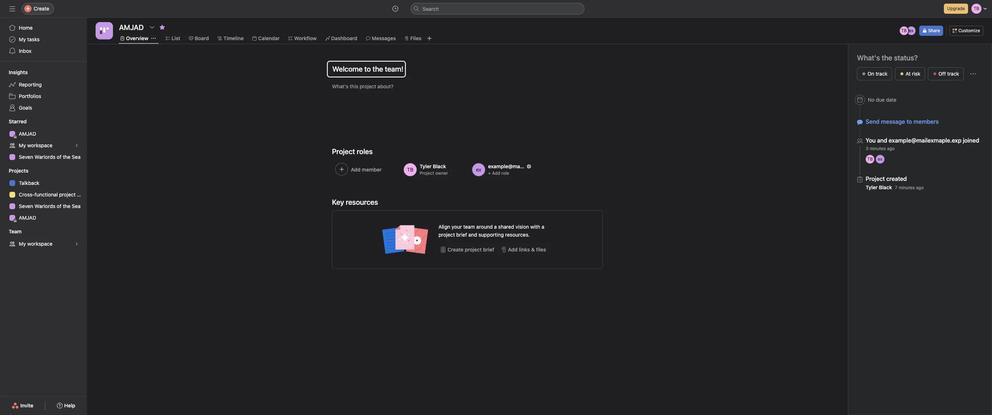 Task type: locate. For each thing, give the bounding box(es) containing it.
align your team around a shared vision with a project brief and supporting resources.
[[439, 224, 544, 238]]

0 vertical spatial seven warlords of the sea
[[19, 154, 81, 160]]

global element
[[0, 18, 87, 61]]

1 workspace from the top
[[27, 142, 52, 148]]

2 seven from the top
[[19, 203, 33, 209]]

0 vertical spatial see details, my workspace image
[[75, 143, 79, 148]]

1 horizontal spatial a
[[542, 224, 544, 230]]

projects element
[[0, 164, 87, 225]]

my
[[19, 36, 26, 42], [19, 142, 26, 148], [19, 241, 26, 247]]

track for off track
[[947, 71, 959, 77]]

minutes
[[870, 146, 886, 151], [899, 185, 915, 190]]

project inside the align your team around a shared vision with a project brief and supporting resources.
[[439, 232, 455, 238]]

0 vertical spatial create
[[34, 5, 49, 12]]

projects
[[9, 168, 28, 174]]

create down your
[[448, 247, 464, 253]]

team
[[9, 228, 22, 235]]

tb
[[901, 28, 907, 33], [867, 156, 873, 162]]

add right the +
[[492, 171, 500, 176]]

sea for talkback
[[72, 203, 81, 209]]

0 vertical spatial my workspace link
[[4, 140, 83, 151]]

1 vertical spatial my
[[19, 142, 26, 148]]

black
[[879, 184, 892, 190]]

your
[[452, 224, 462, 230]]

1 vertical spatial brief
[[483, 247, 494, 253]]

dashboard
[[331, 35, 357, 41]]

0 vertical spatial workspace
[[27, 142, 52, 148]]

workspace inside starred element
[[27, 142, 52, 148]]

my inside the global element
[[19, 36, 26, 42]]

Search tasks, projects, and more text field
[[411, 3, 584, 14]]

insights element
[[0, 66, 87, 115]]

my workspace down starred
[[19, 142, 52, 148]]

project roles
[[332, 147, 373, 156]]

3 my from the top
[[19, 241, 26, 247]]

starred button
[[0, 118, 27, 125]]

1 horizontal spatial ago
[[916, 185, 924, 190]]

tyler black link
[[866, 184, 892, 190]]

warlords inside projects element
[[35, 203, 55, 209]]

2 the from the top
[[63, 203, 70, 209]]

the down cross-functional project plan
[[63, 203, 70, 209]]

amjad inside starred element
[[19, 131, 36, 137]]

3
[[866, 146, 869, 151]]

1 vertical spatial my workspace link
[[4, 238, 83, 250]]

2 track from the left
[[947, 71, 959, 77]]

2 vertical spatial my
[[19, 241, 26, 247]]

0 vertical spatial add
[[492, 171, 500, 176]]

1 vertical spatial amjad link
[[4, 212, 83, 224]]

1 my workspace link from the top
[[4, 140, 83, 151]]

1 horizontal spatial brief
[[483, 247, 494, 253]]

2 horizontal spatial project
[[465, 247, 482, 253]]

goals
[[19, 105, 32, 111]]

track inside button
[[947, 71, 959, 77]]

0 vertical spatial my
[[19, 36, 26, 42]]

0 horizontal spatial add
[[492, 171, 500, 176]]

0 horizontal spatial create
[[34, 5, 49, 12]]

0 vertical spatial minutes
[[870, 146, 886, 151]]

example@mailexmaple.exp
[[889, 137, 962, 144], [488, 163, 553, 169]]

amjad link
[[4, 128, 83, 140], [4, 212, 83, 224]]

send message to members button
[[866, 118, 939, 125]]

track for on track
[[876, 71, 888, 77]]

seven inside starred element
[[19, 154, 33, 160]]

project
[[59, 192, 76, 198], [439, 232, 455, 238], [465, 247, 482, 253]]

tb down 3
[[867, 156, 873, 162]]

1 of from the top
[[57, 154, 61, 160]]

a right with
[[542, 224, 544, 230]]

0 vertical spatial tb
[[901, 28, 907, 33]]

seven warlords of the sea link inside starred element
[[4, 151, 83, 163]]

1 vertical spatial workspace
[[27, 241, 52, 247]]

my workspace
[[19, 142, 52, 148], [19, 241, 52, 247]]

amjad up team in the left bottom of the page
[[19, 215, 36, 221]]

0 vertical spatial project
[[59, 192, 76, 198]]

see details, my workspace image inside teams element
[[75, 242, 79, 246]]

links
[[519, 247, 530, 253]]

0 vertical spatial my workspace
[[19, 142, 52, 148]]

my workspace link down team in the left bottom of the page
[[4, 238, 83, 250]]

calendar link
[[252, 34, 280, 42]]

brief down your
[[456, 232, 467, 238]]

warlords up talkback link
[[35, 154, 55, 160]]

1 horizontal spatial minutes
[[899, 185, 915, 190]]

create
[[34, 5, 49, 12], [448, 247, 464, 253]]

team
[[463, 224, 475, 230]]

seven warlords of the sea up talkback link
[[19, 154, 81, 160]]

inbox link
[[4, 45, 83, 57]]

list link
[[166, 34, 180, 42]]

add links & files button
[[499, 243, 548, 256]]

2 a from the left
[[542, 224, 544, 230]]

board
[[195, 35, 209, 41]]

seven warlords of the sea inside starred element
[[19, 154, 81, 160]]

0 horizontal spatial brief
[[456, 232, 467, 238]]

0 vertical spatial ago
[[887, 146, 895, 151]]

no due date button
[[852, 93, 900, 106]]

None text field
[[117, 21, 146, 34]]

1 seven warlords of the sea link from the top
[[4, 151, 83, 163]]

projects button
[[0, 167, 28, 175]]

1 amjad from the top
[[19, 131, 36, 137]]

ago right 3
[[887, 146, 895, 151]]

warlords
[[35, 154, 55, 160], [35, 203, 55, 209]]

and right "you"
[[877, 137, 887, 144]]

example@mailexmaple.exp inside you and example@mailexmaple.exp joined 3 minutes ago
[[889, 137, 962, 144]]

the
[[63, 154, 70, 160], [63, 203, 70, 209]]

create inside button
[[448, 247, 464, 253]]

warlords down cross-functional project plan link at the top left
[[35, 203, 55, 209]]

0 horizontal spatial ago
[[887, 146, 895, 151]]

of down cross-functional project plan
[[57, 203, 61, 209]]

brief
[[456, 232, 467, 238], [483, 247, 494, 253]]

of up talkback link
[[57, 154, 61, 160]]

1 horizontal spatial and
[[877, 137, 887, 144]]

1 vertical spatial amjad
[[19, 215, 36, 221]]

1 vertical spatial sea
[[72, 203, 81, 209]]

2 amjad from the top
[[19, 215, 36, 221]]

my workspace down team in the left bottom of the page
[[19, 241, 52, 247]]

2 vertical spatial project
[[465, 247, 482, 253]]

add left 'links'
[[508, 247, 518, 253]]

resources.
[[505, 232, 530, 238]]

1 horizontal spatial example@mailexmaple.exp
[[889, 137, 962, 144]]

track right on
[[876, 71, 888, 77]]

send message to members
[[866, 118, 939, 125]]

on track
[[868, 71, 888, 77]]

1 seven warlords of the sea from the top
[[19, 154, 81, 160]]

2 seven warlords of the sea link from the top
[[4, 201, 83, 212]]

the inside projects element
[[63, 203, 70, 209]]

insights
[[9, 69, 28, 75]]

ex up project created
[[878, 156, 883, 162]]

seven for amjad
[[19, 154, 33, 160]]

0 vertical spatial ex
[[909, 28, 914, 33]]

project down team
[[465, 247, 482, 253]]

0 horizontal spatial minutes
[[870, 146, 886, 151]]

the up talkback link
[[63, 154, 70, 160]]

1 vertical spatial add
[[508, 247, 518, 253]]

2 sea from the top
[[72, 203, 81, 209]]

2 my from the top
[[19, 142, 26, 148]]

tb left the share button
[[901, 28, 907, 33]]

my workspace link
[[4, 140, 83, 151], [4, 238, 83, 250]]

project left plan
[[59, 192, 76, 198]]

2 workspace from the top
[[27, 241, 52, 247]]

seven down cross-
[[19, 203, 33, 209]]

1 vertical spatial and
[[468, 232, 477, 238]]

ex left the share button
[[909, 28, 914, 33]]

reporting
[[19, 81, 42, 88]]

seven up projects
[[19, 154, 33, 160]]

owner
[[435, 171, 448, 176]]

0 horizontal spatial project
[[59, 192, 76, 198]]

see details, my workspace image
[[75, 143, 79, 148], [75, 242, 79, 246]]

example@mailexmaple.exp up role
[[488, 163, 553, 169]]

a up 'supporting'
[[494, 224, 497, 230]]

timeline
[[223, 35, 244, 41]]

ago inside you and example@mailexmaple.exp joined 3 minutes ago
[[887, 146, 895, 151]]

0 horizontal spatial and
[[468, 232, 477, 238]]

0 horizontal spatial example@mailexmaple.exp
[[488, 163, 553, 169]]

1 vertical spatial tb
[[867, 156, 873, 162]]

0 horizontal spatial track
[[876, 71, 888, 77]]

risk
[[912, 71, 920, 77]]

1 the from the top
[[63, 154, 70, 160]]

and down team
[[468, 232, 477, 238]]

1 my from the top
[[19, 36, 26, 42]]

1 amjad link from the top
[[4, 128, 83, 140]]

amjad link down the goals "link"
[[4, 128, 83, 140]]

0 vertical spatial warlords
[[35, 154, 55, 160]]

0 vertical spatial the
[[63, 154, 70, 160]]

brief down 'supporting'
[[483, 247, 494, 253]]

1 my workspace from the top
[[19, 142, 52, 148]]

example@mailexmaple.exp down the members
[[889, 137, 962, 144]]

2 my workspace link from the top
[[4, 238, 83, 250]]

seven
[[19, 154, 33, 160], [19, 203, 33, 209]]

talkback link
[[4, 177, 83, 189]]

2 amjad link from the top
[[4, 212, 83, 224]]

1 track from the left
[[876, 71, 888, 77]]

project down align
[[439, 232, 455, 238]]

+
[[488, 171, 491, 176]]

1 sea from the top
[[72, 154, 81, 160]]

ago right the 7
[[916, 185, 924, 190]]

seven warlords of the sea link down functional
[[4, 201, 83, 212]]

0 vertical spatial sea
[[72, 154, 81, 160]]

files link
[[405, 34, 421, 42]]

0 horizontal spatial a
[[494, 224, 497, 230]]

1 vertical spatial minutes
[[899, 185, 915, 190]]

1 warlords from the top
[[35, 154, 55, 160]]

my workspace inside teams element
[[19, 241, 52, 247]]

2 seven warlords of the sea from the top
[[19, 203, 81, 209]]

1 vertical spatial warlords
[[35, 203, 55, 209]]

1 horizontal spatial add
[[508, 247, 518, 253]]

my workspace inside starred element
[[19, 142, 52, 148]]

seven warlords of the sea down cross-functional project plan
[[19, 203, 81, 209]]

amjad link up teams element
[[4, 212, 83, 224]]

seven warlords of the sea inside projects element
[[19, 203, 81, 209]]

warlords inside starred element
[[35, 154, 55, 160]]

invite button
[[7, 399, 38, 412]]

track
[[876, 71, 888, 77], [947, 71, 959, 77]]

1 seven from the top
[[19, 154, 33, 160]]

of inside projects element
[[57, 203, 61, 209]]

you and example@mailexmaple.exp joined button
[[866, 137, 979, 144]]

customize
[[959, 28, 980, 33]]

1 vertical spatial my workspace
[[19, 241, 52, 247]]

add member
[[351, 167, 382, 173]]

0 vertical spatial seven warlords of the sea link
[[4, 151, 83, 163]]

2 warlords from the top
[[35, 203, 55, 209]]

of inside starred element
[[57, 154, 61, 160]]

brief inside the align your team around a shared vision with a project brief and supporting resources.
[[456, 232, 467, 238]]

1 horizontal spatial track
[[947, 71, 959, 77]]

0 vertical spatial amjad link
[[4, 128, 83, 140]]

send
[[866, 118, 880, 125]]

you and example@mailexmaple.exp joined 3 minutes ago
[[866, 137, 979, 151]]

seven warlords of the sea
[[19, 154, 81, 160], [19, 203, 81, 209]]

seven warlords of the sea link up talkback link
[[4, 151, 83, 163]]

add
[[492, 171, 500, 176], [508, 247, 518, 253]]

2 see details, my workspace image from the top
[[75, 242, 79, 246]]

track right "off" in the right of the page
[[947, 71, 959, 77]]

my down starred
[[19, 142, 26, 148]]

workspace
[[27, 142, 52, 148], [27, 241, 52, 247]]

sea inside starred element
[[72, 154, 81, 160]]

sea inside projects element
[[72, 203, 81, 209]]

my down team in the left bottom of the page
[[19, 241, 26, 247]]

1 vertical spatial create
[[448, 247, 464, 253]]

my tasks link
[[4, 34, 83, 45]]

track inside button
[[876, 71, 888, 77]]

you
[[866, 137, 876, 144]]

0 vertical spatial amjad
[[19, 131, 36, 137]]

project inside cross-functional project plan link
[[59, 192, 76, 198]]

see details, my workspace image for the my workspace link within teams element
[[75, 242, 79, 246]]

amjad down starred
[[19, 131, 36, 137]]

my workspace link down starred
[[4, 140, 83, 151]]

minutes right the 7
[[899, 185, 915, 190]]

ex
[[909, 28, 914, 33], [878, 156, 883, 162]]

1 vertical spatial ago
[[916, 185, 924, 190]]

0 vertical spatial seven
[[19, 154, 33, 160]]

add links & files
[[508, 247, 546, 253]]

1 vertical spatial ex
[[878, 156, 883, 162]]

0 vertical spatial of
[[57, 154, 61, 160]]

0 vertical spatial and
[[877, 137, 887, 144]]

seven inside projects element
[[19, 203, 33, 209]]

2 of from the top
[[57, 203, 61, 209]]

1 vertical spatial seven warlords of the sea
[[19, 203, 81, 209]]

my left tasks
[[19, 36, 26, 42]]

1 vertical spatial of
[[57, 203, 61, 209]]

cross-
[[19, 192, 35, 198]]

0 vertical spatial brief
[[456, 232, 467, 238]]

create up home link
[[34, 5, 49, 12]]

create inside dropdown button
[[34, 5, 49, 12]]

and inside you and example@mailexmaple.exp joined 3 minutes ago
[[877, 137, 887, 144]]

2 my workspace from the top
[[19, 241, 52, 247]]

minutes right 3
[[870, 146, 886, 151]]

1 vertical spatial seven
[[19, 203, 33, 209]]

1 vertical spatial the
[[63, 203, 70, 209]]

1 horizontal spatial project
[[439, 232, 455, 238]]

at risk button
[[895, 67, 925, 80]]

add tab image
[[427, 35, 432, 41]]

of for amjad
[[57, 154, 61, 160]]

joined
[[963, 137, 979, 144]]

my inside starred element
[[19, 142, 26, 148]]

1 horizontal spatial create
[[448, 247, 464, 253]]

cross-functional project plan link
[[4, 189, 87, 201]]

the for amjad
[[63, 154, 70, 160]]

the inside starred element
[[63, 154, 70, 160]]

key resources
[[332, 198, 378, 206]]

sea for amjad
[[72, 154, 81, 160]]

board link
[[189, 34, 209, 42]]

1 horizontal spatial tb
[[901, 28, 907, 33]]

1 vertical spatial seven warlords of the sea link
[[4, 201, 83, 212]]

plan
[[77, 192, 87, 198]]

starred element
[[0, 115, 87, 164]]

of
[[57, 154, 61, 160], [57, 203, 61, 209]]

and
[[877, 137, 887, 144], [468, 232, 477, 238]]

1 vertical spatial project
[[439, 232, 455, 238]]

1 see details, my workspace image from the top
[[75, 143, 79, 148]]

project inside create project brief button
[[465, 247, 482, 253]]

see details, my workspace image inside starred element
[[75, 143, 79, 148]]

1 vertical spatial see details, my workspace image
[[75, 242, 79, 246]]

0 vertical spatial example@mailexmaple.exp
[[889, 137, 962, 144]]



Task type: describe. For each thing, give the bounding box(es) containing it.
message
[[881, 118, 905, 125]]

off
[[939, 71, 946, 77]]

cross-functional project plan
[[19, 192, 87, 198]]

workspace inside teams element
[[27, 241, 52, 247]]

tyler
[[866, 184, 878, 190]]

my workspace for the my workspace link within teams element
[[19, 241, 52, 247]]

no due date
[[868, 97, 897, 103]]

workflow
[[294, 35, 317, 41]]

Project description title text field
[[328, 62, 405, 77]]

board image
[[100, 26, 109, 35]]

amjad link inside starred element
[[4, 128, 83, 140]]

files
[[536, 247, 546, 253]]

seven warlords of the sea link for amjad
[[4, 151, 83, 163]]

inbox
[[19, 48, 32, 54]]

list
[[172, 35, 180, 41]]

insights button
[[0, 69, 28, 76]]

on
[[868, 71, 874, 77]]

role
[[501, 171, 509, 176]]

history image
[[393, 6, 398, 12]]

project
[[420, 171, 434, 176]]

see details, my workspace image for the my workspace link in the starred element
[[75, 143, 79, 148]]

seven for talkback
[[19, 203, 33, 209]]

more actions image
[[970, 71, 976, 77]]

seven warlords of the sea link for talkback
[[4, 201, 83, 212]]

+ add role
[[488, 171, 509, 176]]

off track
[[939, 71, 959, 77]]

0 horizontal spatial ex
[[878, 156, 883, 162]]

1 a from the left
[[494, 224, 497, 230]]

messages link
[[366, 34, 396, 42]]

at risk
[[906, 71, 920, 77]]

amjad link inside projects element
[[4, 212, 83, 224]]

timeline link
[[218, 34, 244, 42]]

create project brief button
[[439, 243, 496, 256]]

tab actions image
[[151, 36, 156, 41]]

tyler black
[[420, 163, 446, 169]]

members
[[914, 118, 939, 125]]

goals link
[[4, 102, 83, 114]]

minutes inside project created tyler black 7 minutes ago
[[899, 185, 915, 190]]

on track button
[[857, 67, 892, 80]]

seven warlords of the sea for talkback
[[19, 203, 81, 209]]

shared
[[498, 224, 514, 230]]

&
[[531, 247, 535, 253]]

ago inside project created tyler black 7 minutes ago
[[916, 185, 924, 190]]

my inside teams element
[[19, 241, 26, 247]]

and inside the align your team around a shared vision with a project brief and supporting resources.
[[468, 232, 477, 238]]

align
[[439, 224, 450, 230]]

supporting
[[479, 232, 504, 238]]

off track button
[[928, 67, 964, 80]]

home link
[[4, 22, 83, 34]]

at
[[906, 71, 911, 77]]

home
[[19, 25, 33, 31]]

add member button
[[332, 160, 398, 180]]

project created
[[866, 176, 907, 182]]

upgrade
[[947, 6, 965, 11]]

show options image
[[149, 24, 155, 30]]

around
[[476, 224, 493, 230]]

talkback
[[19, 180, 39, 186]]

1 vertical spatial example@mailexmaple.exp
[[488, 163, 553, 169]]

amjad inside projects element
[[19, 215, 36, 221]]

what's the status?
[[857, 54, 918, 62]]

brief inside button
[[483, 247, 494, 253]]

hide sidebar image
[[9, 6, 15, 12]]

create for create project brief
[[448, 247, 464, 253]]

my workspace link inside starred element
[[4, 140, 83, 151]]

help
[[64, 403, 75, 409]]

reporting link
[[4, 79, 83, 91]]

customize button
[[950, 26, 983, 36]]

messages
[[372, 35, 396, 41]]

the for talkback
[[63, 203, 70, 209]]

seven warlords of the sea for amjad
[[19, 154, 81, 160]]

warlords for talkback
[[35, 203, 55, 209]]

minutes inside you and example@mailexmaple.exp joined 3 minutes ago
[[870, 146, 886, 151]]

create button
[[22, 3, 54, 14]]

my tasks
[[19, 36, 40, 42]]

to
[[907, 118, 912, 125]]

files
[[410, 35, 421, 41]]

add inside dropdown button
[[508, 247, 518, 253]]

teams element
[[0, 225, 87, 251]]

portfolios link
[[4, 91, 83, 102]]

create for create
[[34, 5, 49, 12]]

share button
[[919, 26, 943, 36]]

dashboard link
[[325, 34, 357, 42]]

7
[[895, 185, 898, 190]]

the status?
[[882, 54, 918, 62]]

portfolios
[[19, 93, 41, 99]]

0 horizontal spatial tb
[[867, 156, 873, 162]]

1 horizontal spatial ex
[[909, 28, 914, 33]]

warlords for amjad
[[35, 154, 55, 160]]

upgrade button
[[944, 4, 968, 14]]

help button
[[52, 399, 80, 412]]

date
[[886, 97, 897, 103]]

what's
[[857, 54, 880, 62]]

due
[[876, 97, 885, 103]]

remove from starred image
[[159, 24, 165, 30]]

workflow link
[[288, 34, 317, 42]]

create project brief
[[448, 247, 494, 253]]

team button
[[0, 228, 22, 235]]

my workspace for the my workspace link in the starred element
[[19, 142, 52, 148]]

vision
[[516, 224, 529, 230]]

tyler black project owner
[[420, 163, 448, 176]]

overview
[[126, 35, 148, 41]]

with
[[530, 224, 540, 230]]

my workspace link inside teams element
[[4, 238, 83, 250]]

tasks
[[27, 36, 40, 42]]

of for talkback
[[57, 203, 61, 209]]

starred
[[9, 118, 27, 125]]



Task type: vqa. For each thing, say whether or not it's contained in the screenshot.
the top project
yes



